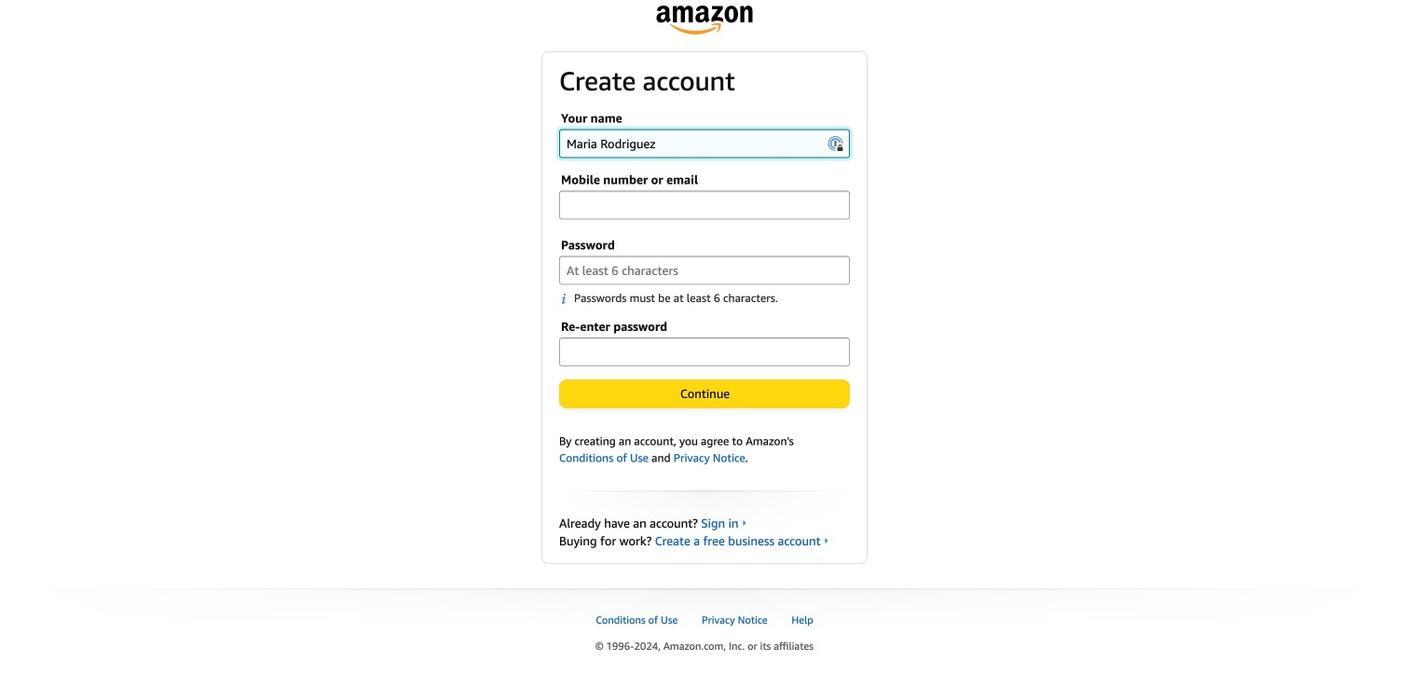 Task type: locate. For each thing, give the bounding box(es) containing it.
None email field
[[559, 191, 850, 220]]

alert image
[[561, 293, 574, 305]]

None password field
[[559, 337, 850, 366]]

None submit
[[560, 380, 849, 407]]

At least 6 characters password field
[[559, 256, 850, 285]]

First and last name text field
[[559, 129, 850, 158]]

amazon image
[[657, 6, 753, 35]]



